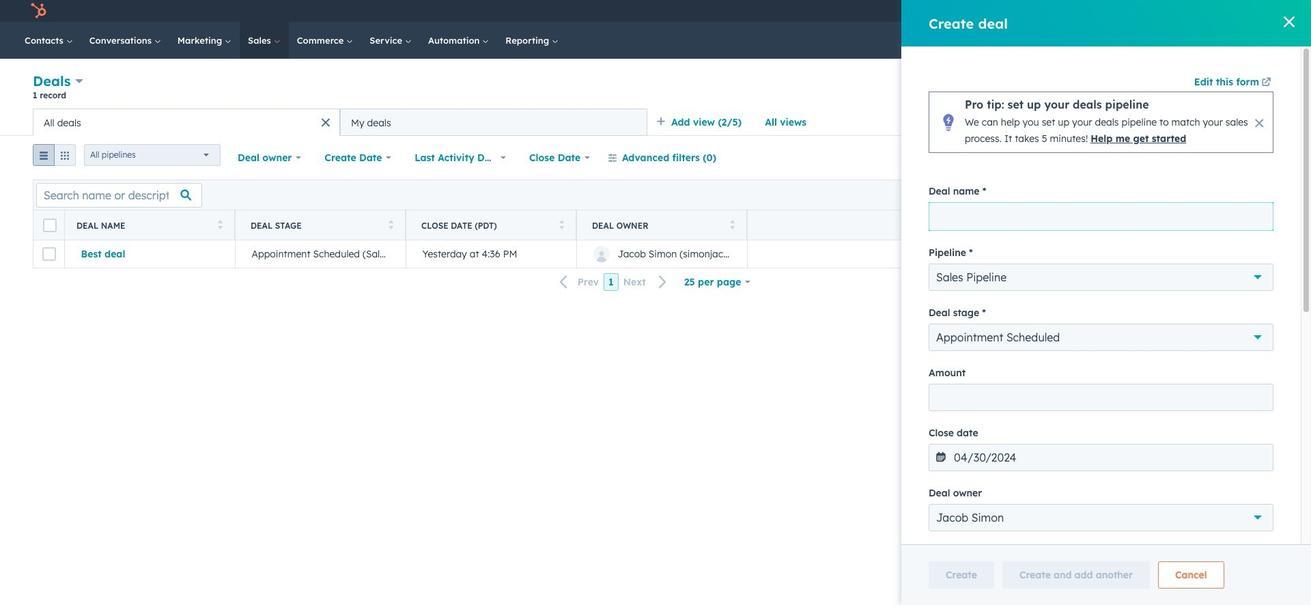 Task type: locate. For each thing, give the bounding box(es) containing it.
2 press to sort. image from the left
[[388, 220, 393, 229]]

5 press to sort. element from the left
[[1261, 220, 1266, 231]]

group
[[33, 144, 76, 171]]

3 press to sort. image from the left
[[559, 220, 564, 229]]

press to sort. image
[[1261, 220, 1266, 229]]

3 press to sort. element from the left
[[559, 220, 564, 231]]

menu
[[1010, 0, 1295, 22]]

1 press to sort. image from the left
[[217, 220, 223, 229]]

banner
[[33, 71, 1278, 109]]

Search name or description search field
[[36, 183, 202, 207]]

press to sort. image for 3rd the press to sort. element from left
[[559, 220, 564, 229]]

press to sort. image for 4th the press to sort. element from the right
[[388, 220, 393, 229]]

marketplaces image
[[1110, 6, 1122, 18]]

press to sort. image
[[217, 220, 223, 229], [388, 220, 393, 229], [559, 220, 564, 229], [730, 220, 735, 229]]

1 press to sort. element from the left
[[217, 220, 223, 231]]

press to sort. image for fourth the press to sort. element from left
[[730, 220, 735, 229]]

4 press to sort. image from the left
[[730, 220, 735, 229]]

press to sort. element
[[217, 220, 223, 231], [388, 220, 393, 231], [559, 220, 564, 231], [730, 220, 735, 231], [1261, 220, 1266, 231]]



Task type: describe. For each thing, give the bounding box(es) containing it.
4 press to sort. element from the left
[[730, 220, 735, 231]]

press to sort. image for fifth the press to sort. element from right
[[217, 220, 223, 229]]

jacob simon image
[[1213, 5, 1226, 17]]

pagination navigation
[[552, 273, 675, 291]]

2 press to sort. element from the left
[[388, 220, 393, 231]]

Search HubSpot search field
[[1119, 29, 1263, 52]]



Task type: vqa. For each thing, say whether or not it's contained in the screenshot.
board
no



